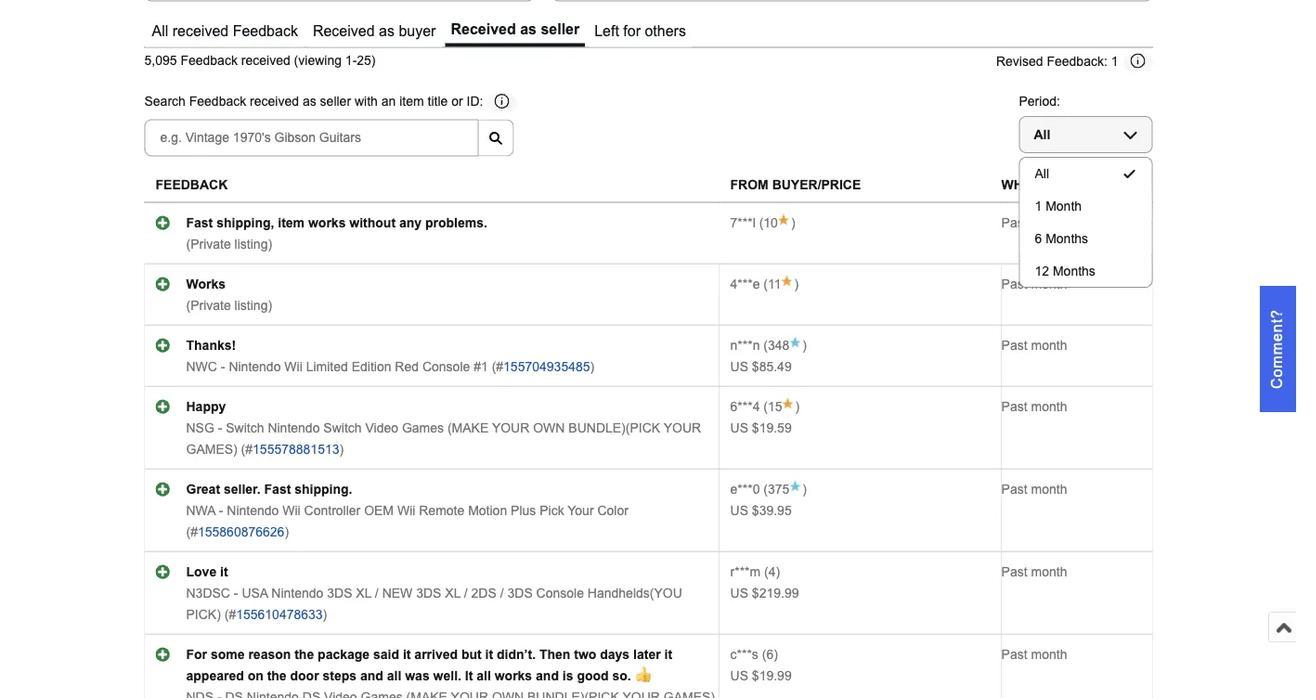 Task type: locate. For each thing, give the bounding box(es) containing it.
as left left
[[520, 21, 537, 37]]

wii
[[285, 360, 303, 374], [283, 504, 301, 518], [397, 504, 416, 518]]

fast right seller.
[[264, 482, 291, 497]]

4 month from the top
[[1031, 400, 1068, 414]]

all down "select the feedback time period you want to see" element
[[1034, 127, 1051, 142]]

5 past month from the top
[[1002, 482, 1068, 497]]

375
[[768, 482, 790, 497]]

6 past from the top
[[1002, 565, 1028, 579]]

past month element
[[1002, 216, 1068, 230], [1002, 277, 1068, 291], [1002, 338, 1068, 353], [1002, 400, 1068, 414], [1002, 482, 1068, 497], [1002, 565, 1068, 579], [1002, 648, 1068, 662]]

nintendo up 155578881513 link
[[268, 421, 320, 435]]

as up e.g. vintage 1970's gibson guitars 'text box'
[[303, 95, 316, 109]]

it right said
[[403, 648, 411, 662]]

1 vertical spatial months
[[1053, 264, 1096, 278]]

7 month from the top
[[1031, 648, 1068, 662]]

received inside received as buyer "button"
[[313, 23, 375, 39]]

/ right 2ds
[[500, 586, 504, 601]]

video
[[365, 421, 398, 435]]

1 horizontal spatial 6
[[1035, 231, 1042, 246]]

7 past month element from the top
[[1002, 648, 1068, 662]]

listing) down shipping,
[[235, 237, 272, 251]]

fast shipping, item works without any problems. element
[[186, 216, 488, 230]]

feedback left by buyer. element containing 4***e
[[731, 277, 760, 291]]

0 vertical spatial all
[[152, 23, 168, 39]]

works inside fast shipping, item works without any problems. (private listing)
[[308, 216, 346, 230]]

155578881513
[[253, 442, 340, 457]]

nintendo down thanks!
[[229, 360, 281, 374]]

nintendo inside n3dsc - usa nintendo 3ds xl / new 3ds xl / 2ds / 3ds console handhelds(you pick) (#
[[272, 586, 324, 601]]

) right 15
[[796, 400, 800, 414]]

handhelds(you
[[588, 586, 683, 601]]

2 feedback left by buyer. element from the top
[[731, 277, 760, 291]]

3 us from the top
[[731, 504, 749, 518]]

( right r***m
[[765, 565, 769, 579]]

1 vertical spatial seller
[[320, 95, 351, 109]]

xl left 2ds
[[445, 586, 461, 601]]

revised
[[997, 54, 1044, 69]]

your left own
[[492, 421, 530, 435]]

nintendo for -
[[229, 360, 281, 374]]

2 horizontal spatial 3ds
[[508, 586, 533, 601]]

from buyer/price
[[731, 178, 861, 192]]

us inside "c***s ( 6 ) us $19.99"
[[731, 669, 749, 683]]

5 past from the top
[[1002, 482, 1028, 497]]

) inside r***m ( 4 ) us $219.99
[[776, 565, 780, 579]]

pick
[[540, 504, 564, 518]]

0 vertical spatial (private
[[186, 237, 231, 251]]

2 (private from the top
[[186, 298, 231, 313]]

feedback left by buyer. element containing 6***4
[[731, 400, 760, 414]]

month
[[1031, 216, 1068, 230], [1031, 277, 1068, 291], [1031, 338, 1068, 353], [1031, 400, 1068, 414], [1031, 482, 1068, 497], [1031, 565, 1068, 579], [1031, 648, 1068, 662]]

(# right pick) on the left bottom of the page
[[225, 608, 236, 622]]

feedback left by buyer. element
[[731, 216, 756, 230], [731, 277, 760, 291], [731, 338, 760, 353], [731, 400, 760, 414], [731, 482, 760, 497], [731, 565, 761, 579], [731, 648, 759, 662]]

c***s ( 6 ) us $19.99
[[731, 648, 792, 683]]

limited
[[306, 360, 348, 374]]

( right n***n
[[764, 338, 768, 353]]

received inside received as seller button
[[451, 21, 516, 37]]

1 horizontal spatial received
[[451, 21, 516, 37]]

well.
[[433, 669, 462, 683]]

(# right games)
[[241, 442, 253, 457]]

nwa - nintendo wii controller oem wii remote motion plus pick your color (#
[[186, 504, 629, 539]]

happy element
[[186, 400, 226, 414]]

0 horizontal spatial your
[[492, 421, 530, 435]]

( right 7***l
[[759, 216, 764, 230]]

pick)
[[186, 608, 221, 622]]

1 vertical spatial fast
[[264, 482, 291, 497]]

2 horizontal spatial /
[[500, 586, 504, 601]]

4 past month from the top
[[1002, 400, 1068, 414]]

( 375
[[760, 482, 790, 497]]

0 horizontal spatial received
[[313, 23, 375, 39]]

happy
[[186, 400, 226, 414]]

feedback up 5,095 feedback received (viewing 1-25)
[[233, 23, 298, 39]]

3ds left new
[[327, 586, 352, 601]]

1 vertical spatial listing)
[[235, 298, 272, 313]]

fast inside fast shipping, item works without any problems. (private listing)
[[186, 216, 213, 230]]

4 feedback left by buyer. element from the top
[[731, 400, 760, 414]]

12 months
[[1035, 264, 1096, 278]]

) up bundle)(pick
[[590, 360, 595, 374]]

7 past month from the top
[[1002, 648, 1068, 662]]

2 your from the left
[[664, 421, 701, 435]]

( for 348
[[764, 338, 768, 353]]

1 vertical spatial item
[[278, 216, 305, 230]]

) up $219.99
[[776, 565, 780, 579]]

(private up works
[[186, 237, 231, 251]]

motion
[[468, 504, 507, 518]]

(# down the nwa at the left bottom
[[186, 525, 198, 539]]

( right c***s
[[762, 648, 767, 662]]

( 15
[[760, 400, 783, 414]]

3 past month element from the top
[[1002, 338, 1068, 353]]

) right 348
[[803, 338, 807, 353]]

all up 5,095
[[152, 23, 168, 39]]

received down 5,095 feedback received (viewing 1-25)
[[250, 95, 299, 109]]

past month for 15
[[1002, 400, 1068, 414]]

5 feedback left by buyer. element from the top
[[731, 482, 760, 497]]

feedback left by buyer. element up us $19.59
[[731, 400, 760, 414]]

as for buyer
[[379, 23, 395, 39]]

7 feedback left by buyer. element from the top
[[731, 648, 759, 662]]

6 up the $19.99
[[767, 648, 774, 662]]

nintendo up 155860876626 ) in the left bottom of the page
[[227, 504, 279, 518]]

(private
[[186, 237, 231, 251], [186, 298, 231, 313]]

4
[[769, 565, 776, 579]]

0 vertical spatial feedback
[[233, 23, 298, 39]]

6 feedback left by buyer. element from the top
[[731, 565, 761, 579]]

0 horizontal spatial and
[[360, 669, 383, 683]]

7 past from the top
[[1002, 648, 1028, 662]]

0 vertical spatial listing)
[[235, 237, 272, 251]]

feedback left by buyer. element up us $85.49
[[731, 338, 760, 353]]

1 past from the top
[[1002, 216, 1028, 230]]

feedback for search
[[189, 95, 246, 109]]

0 vertical spatial months
[[1046, 231, 1089, 246]]

1 horizontal spatial as
[[379, 23, 395, 39]]

( right the 4***e
[[764, 277, 768, 291]]

0 vertical spatial 6
[[1035, 231, 1042, 246]]

2 us from the top
[[731, 421, 749, 435]]

1 horizontal spatial switch
[[324, 421, 362, 435]]

us for us $19.59
[[731, 421, 749, 435]]

2 vertical spatial feedback
[[189, 95, 246, 109]]

1 horizontal spatial item
[[400, 95, 424, 109]]

games
[[402, 421, 444, 435]]

feedback left by buyer. element left 4
[[731, 565, 761, 579]]

received down all received feedback button
[[241, 54, 290, 68]]

feedback right search
[[189, 95, 246, 109]]

works left without
[[308, 216, 346, 230]]

past month element for 4
[[1002, 565, 1068, 579]]

( right e***0
[[764, 482, 768, 497]]

wii down great seller. fast shipping. element at bottom left
[[283, 504, 301, 518]]

1 horizontal spatial seller
[[541, 21, 580, 37]]

left
[[595, 23, 619, 39]]

1 vertical spatial all
[[1034, 127, 1051, 142]]

good
[[577, 669, 609, 683]]

past month for 4
[[1002, 565, 1068, 579]]

0 horizontal spatial switch
[[226, 421, 264, 435]]

/ left 2ds
[[464, 586, 468, 601]]

past month element for 348
[[1002, 338, 1068, 353]]

us down c***s
[[731, 669, 749, 683]]

1 horizontal spatial and
[[536, 669, 559, 683]]

thanks! element
[[186, 338, 236, 353]]

color
[[598, 504, 629, 518]]

as inside received as buyer "button"
[[379, 23, 395, 39]]

2 all from the left
[[477, 669, 491, 683]]

1 vertical spatial received
[[241, 54, 290, 68]]

155578881513 link
[[253, 442, 340, 457]]

0 horizontal spatial the
[[267, 669, 287, 683]]

feedback left by buyer. element left 10
[[731, 216, 756, 230]]

) up the $19.99
[[774, 648, 778, 662]]

as inside received as seller button
[[520, 21, 537, 37]]

feedback left by buyer. element up the $19.99
[[731, 648, 759, 662]]

console up then on the left bottom of the page
[[537, 586, 584, 601]]

4 us from the top
[[731, 586, 749, 601]]

0 horizontal spatial /
[[375, 586, 379, 601]]

1 horizontal spatial 1
[[1112, 54, 1119, 69]]

1 horizontal spatial xl
[[445, 586, 461, 601]]

- right nsg
[[218, 421, 222, 435]]

0 horizontal spatial as
[[303, 95, 316, 109]]

nintendo inside nsg - switch nintendo switch video games (make your own bundle)(pick your games) (#
[[268, 421, 320, 435]]

4 past month element from the top
[[1002, 400, 1068, 414]]

switch up games)
[[226, 421, 264, 435]]

) inside "c***s ( 6 ) us $19.99"
[[774, 648, 778, 662]]

seller inside received as seller button
[[541, 21, 580, 37]]

0 vertical spatial item
[[400, 95, 424, 109]]

your right bundle)(pick
[[664, 421, 701, 435]]

nintendo up 155610478633 )
[[272, 586, 324, 601]]

- for happy
[[218, 421, 222, 435]]

without
[[350, 216, 396, 230]]

received up the 1-
[[313, 23, 375, 39]]

0 vertical spatial console
[[423, 360, 470, 374]]

games)
[[186, 442, 238, 457]]

feedback left by buyer. element containing 7***l
[[731, 216, 756, 230]]

-
[[221, 360, 225, 374], [218, 421, 222, 435], [219, 504, 223, 518], [234, 586, 238, 601]]

1 (private from the top
[[186, 237, 231, 251]]

( for 375
[[764, 482, 768, 497]]

1 horizontal spatial works
[[495, 669, 532, 683]]

and left is
[[536, 669, 559, 683]]

1 vertical spatial feedback
[[181, 54, 238, 68]]

seller left left
[[541, 21, 580, 37]]

) right 10
[[791, 216, 796, 230]]

left for others button
[[589, 16, 692, 47]]

1 vertical spatial 6
[[767, 648, 774, 662]]

and
[[360, 669, 383, 683], [536, 669, 559, 683]]

(private down works
[[186, 298, 231, 313]]

( inside r***m ( 4 ) us $219.99
[[765, 565, 769, 579]]

from buyer/price element
[[731, 178, 861, 192]]

feedback left by buyer. element containing c***s
[[731, 648, 759, 662]]

1 horizontal spatial 3ds
[[416, 586, 442, 601]]

0 horizontal spatial 6
[[767, 648, 774, 662]]

- inside n3dsc - usa nintendo 3ds xl / new 3ds xl / 2ds / 3ds console handhelds(you pick) (#
[[234, 586, 238, 601]]

feedback left by buyer. element for ( 10
[[731, 216, 756, 230]]

0 horizontal spatial item
[[278, 216, 305, 230]]

controller
[[304, 504, 361, 518]]

0 horizontal spatial seller
[[320, 95, 351, 109]]

0 horizontal spatial all
[[387, 669, 402, 683]]

2 listing) from the top
[[235, 298, 272, 313]]

item inside fast shipping, item works without any problems. (private listing)
[[278, 216, 305, 230]]

)
[[791, 216, 796, 230], [795, 277, 799, 291], [803, 338, 807, 353], [590, 360, 595, 374], [796, 400, 800, 414], [340, 442, 344, 457], [803, 482, 807, 497], [285, 525, 289, 539], [776, 565, 780, 579], [323, 608, 327, 622], [774, 648, 778, 662]]

5 us from the top
[[731, 669, 749, 683]]

(# right the #1
[[492, 360, 504, 374]]

feedback left by buyer. element containing n***n
[[731, 338, 760, 353]]

month for 375
[[1031, 482, 1068, 497]]

1 your from the left
[[492, 421, 530, 435]]

/ left new
[[375, 586, 379, 601]]

) right 11 at the top
[[795, 277, 799, 291]]

and down said
[[360, 669, 383, 683]]

- right the nwa at the left bottom
[[219, 504, 223, 518]]

) inside thanks! nwc - nintendo wii limited edition red console #1 (# 155704935485 )
[[590, 360, 595, 374]]

your
[[568, 504, 594, 518]]

feedback inside all received feedback button
[[233, 23, 298, 39]]

1
[[1112, 54, 1119, 69], [1035, 199, 1042, 213]]

list box containing all
[[1019, 157, 1153, 288]]

us down 6***4
[[731, 421, 749, 435]]

- inside nsg - switch nintendo switch video games (make your own bundle)(pick your games) (#
[[218, 421, 222, 435]]

comment?
[[1269, 309, 1286, 389]]

( right 6***4
[[764, 400, 768, 414]]

was
[[405, 669, 430, 683]]

item right an
[[400, 95, 424, 109]]

id:
[[467, 95, 483, 109]]

all inside button
[[152, 23, 168, 39]]

feedback left by buyer. element left 11 at the top
[[731, 277, 760, 291]]

feedback left by buyer. element for ( 15
[[731, 400, 760, 414]]

2 vertical spatial received
[[250, 95, 299, 109]]

it
[[220, 565, 228, 579], [403, 648, 411, 662], [485, 648, 493, 662], [665, 648, 673, 662]]

switch
[[226, 421, 264, 435], [324, 421, 362, 435]]

feedback down all received feedback button
[[181, 54, 238, 68]]

console inside n3dsc - usa nintendo 3ds xl / new 3ds xl / 2ds / 3ds console handhelds(you pick) (#
[[537, 586, 584, 601]]

console
[[423, 360, 470, 374], [537, 586, 584, 601]]

us down e***0
[[731, 504, 749, 518]]

5 month from the top
[[1031, 482, 1068, 497]]

nsg
[[186, 421, 214, 435]]

0 vertical spatial received
[[173, 23, 229, 39]]

1 listing) from the top
[[235, 237, 272, 251]]

all button
[[1019, 116, 1153, 153]]

all inside dropdown button
[[1034, 127, 1051, 142]]

- inside 'nwa - nintendo wii controller oem wii remote motion plus pick your color (#'
[[219, 504, 223, 518]]

seller
[[541, 21, 580, 37], [320, 95, 351, 109]]

$19.99
[[752, 669, 792, 683]]

buyer/price
[[772, 178, 861, 192]]

listing) up the thanks! element
[[235, 298, 272, 313]]

0 horizontal spatial works
[[308, 216, 346, 230]]

the up the door
[[295, 648, 314, 662]]

month for 15
[[1031, 400, 1068, 414]]

console inside thanks! nwc - nintendo wii limited edition red console #1 (# 155704935485 )
[[423, 360, 470, 374]]

with
[[355, 95, 378, 109]]

0 vertical spatial works
[[308, 216, 346, 230]]

received for search
[[250, 95, 299, 109]]

past
[[1002, 216, 1028, 230], [1002, 277, 1028, 291], [1002, 338, 1028, 353], [1002, 400, 1028, 414], [1002, 482, 1028, 497], [1002, 565, 1028, 579], [1002, 648, 1028, 662]]

received for received as seller
[[451, 21, 516, 37]]

0 horizontal spatial console
[[423, 360, 470, 374]]

6 past month element from the top
[[1002, 565, 1068, 579]]

1 right "feedback:"
[[1112, 54, 1119, 69]]

works down "didn't."
[[495, 669, 532, 683]]

5 past month element from the top
[[1002, 482, 1068, 497]]

3 past month from the top
[[1002, 338, 1068, 353]]

switch left video
[[324, 421, 362, 435]]

wii left limited
[[285, 360, 303, 374]]

1 vertical spatial 1
[[1035, 199, 1042, 213]]

feedback left by buyer. element up us $39.95
[[731, 482, 760, 497]]

1 month
[[1035, 199, 1082, 213]]

1 horizontal spatial /
[[464, 586, 468, 601]]

7***l
[[731, 216, 756, 230]]

3 past from the top
[[1002, 338, 1028, 353]]

months right the 12
[[1053, 264, 1096, 278]]

as left buyer
[[379, 23, 395, 39]]

- left usa
[[234, 586, 238, 601]]

it
[[465, 669, 473, 683]]

feedback left by buyer. element containing e***0
[[731, 482, 760, 497]]

1 horizontal spatial the
[[295, 648, 314, 662]]

shipping.
[[295, 482, 352, 497]]

received right buyer
[[451, 21, 516, 37]]

1 horizontal spatial all
[[477, 669, 491, 683]]

list box
[[1019, 157, 1153, 288]]

search feedback received as seller with an item title or id:
[[144, 95, 483, 109]]

6 month from the top
[[1031, 565, 1068, 579]]

month for 348
[[1031, 338, 1068, 353]]

the right on
[[267, 669, 287, 683]]

0 vertical spatial fast
[[186, 216, 213, 230]]

1 horizontal spatial your
[[664, 421, 701, 435]]

seller left with at top left
[[320, 95, 351, 109]]

all
[[387, 669, 402, 683], [477, 669, 491, 683]]

$19.59
[[752, 421, 792, 435]]

1 us from the top
[[731, 360, 749, 374]]

us down r***m
[[731, 586, 749, 601]]

months for 6 months
[[1046, 231, 1089, 246]]

received up 5,095
[[173, 23, 229, 39]]

later
[[634, 648, 661, 662]]

all right it
[[477, 669, 491, 683]]

3 feedback left by buyer. element from the top
[[731, 338, 760, 353]]

1 past month from the top
[[1002, 216, 1068, 230]]

0 horizontal spatial xl
[[356, 586, 372, 601]]

0 horizontal spatial 1
[[1035, 199, 1042, 213]]

6
[[1035, 231, 1042, 246], [767, 648, 774, 662]]

1 vertical spatial console
[[537, 586, 584, 601]]

5,095
[[144, 54, 177, 68]]

2 horizontal spatial as
[[520, 21, 537, 37]]

( for 11
[[764, 277, 768, 291]]

3ds right 2ds
[[508, 586, 533, 601]]

- right nwc
[[221, 360, 225, 374]]

all down said
[[387, 669, 402, 683]]

(#
[[492, 360, 504, 374], [241, 442, 253, 457], [186, 525, 198, 539], [225, 608, 236, 622]]

us down n***n
[[731, 360, 749, 374]]

0 horizontal spatial fast
[[186, 216, 213, 230]]

6 up the 12
[[1035, 231, 1042, 246]]

(private inside fast shipping, item works without any problems. (private listing)
[[186, 237, 231, 251]]

for some reason the package said it arrived but it didn't. then two days later it appeared on the door steps and all was well. it all works and is good so. 👍 element
[[186, 648, 673, 683]]

it right love
[[220, 565, 228, 579]]

fast down feedback
[[186, 216, 213, 230]]

all up 1 month
[[1035, 166, 1050, 181]]

nintendo inside thanks! nwc - nintendo wii limited edition red console #1 (# 155704935485 )
[[229, 360, 281, 374]]

2ds
[[471, 586, 497, 601]]

0 vertical spatial seller
[[541, 21, 580, 37]]

155860876626 )
[[198, 525, 289, 539]]

- for love it
[[234, 586, 238, 601]]

feedback
[[233, 23, 298, 39], [181, 54, 238, 68], [189, 95, 246, 109]]

3 month from the top
[[1031, 338, 1068, 353]]

console left the #1
[[423, 360, 470, 374]]

works
[[308, 216, 346, 230], [495, 669, 532, 683]]

(private inside works (private listing)
[[186, 298, 231, 313]]

months up the 12 months
[[1046, 231, 1089, 246]]

1 horizontal spatial console
[[537, 586, 584, 601]]

past month for 375
[[1002, 482, 1068, 497]]

received for 5,095
[[241, 54, 290, 68]]

3ds right new
[[416, 586, 442, 601]]

r***m
[[731, 565, 761, 579]]

xl left new
[[356, 586, 372, 601]]

4 past from the top
[[1002, 400, 1028, 414]]

nintendo for usa
[[272, 586, 324, 601]]

155704935485
[[504, 360, 590, 374]]

) down great seller. fast shipping. element at bottom left
[[285, 525, 289, 539]]

1 vertical spatial (private
[[186, 298, 231, 313]]

( 348
[[760, 338, 790, 353]]

1 feedback left by buyer. element from the top
[[731, 216, 756, 230]]

item right shipping,
[[278, 216, 305, 230]]

nintendo for switch
[[268, 421, 320, 435]]

2 past month from the top
[[1002, 277, 1068, 291]]

155610478633 )
[[236, 608, 327, 622]]

1 vertical spatial works
[[495, 669, 532, 683]]

6 past month from the top
[[1002, 565, 1068, 579]]

3 3ds from the left
[[508, 586, 533, 601]]

works element
[[186, 277, 226, 291]]

0 horizontal spatial 3ds
[[327, 586, 352, 601]]

(# inside nsg - switch nintendo switch video games (make your own bundle)(pick your games) (#
[[241, 442, 253, 457]]

as for seller
[[520, 21, 537, 37]]

1 left month
[[1035, 199, 1042, 213]]

(# inside 'nwa - nintendo wii controller oem wii remote motion plus pick your color (#'
[[186, 525, 198, 539]]



Task type: describe. For each thing, give the bounding box(es) containing it.
problems.
[[425, 216, 488, 230]]

2 3ds from the left
[[416, 586, 442, 601]]

past month element for 15
[[1002, 400, 1068, 414]]

month for 4
[[1031, 565, 1068, 579]]

1-
[[345, 54, 357, 68]]

past month for 348
[[1002, 338, 1068, 353]]

received as buyer button
[[307, 16, 442, 47]]

155610478633
[[236, 608, 323, 622]]

arrived
[[415, 648, 458, 662]]

past month element for 6
[[1002, 648, 1068, 662]]

didn't.
[[497, 648, 536, 662]]

for
[[624, 23, 641, 39]]

( inside "c***s ( 6 ) us $19.99"
[[762, 648, 767, 662]]

2 month from the top
[[1031, 277, 1068, 291]]

2 xl from the left
[[445, 586, 461, 601]]

fast shipping, item works without any problems. (private listing)
[[186, 216, 488, 251]]

so.
[[613, 669, 631, 683]]

1 3ds from the left
[[327, 586, 352, 601]]

us for us $39.95
[[731, 504, 749, 518]]

oem
[[364, 504, 394, 518]]

1 xl from the left
[[356, 586, 372, 601]]

past for 15
[[1002, 400, 1028, 414]]

us inside r***m ( 4 ) us $219.99
[[731, 586, 749, 601]]

past for 6
[[1002, 648, 1028, 662]]

great
[[186, 482, 220, 497]]

seller.
[[224, 482, 261, 497]]

when element
[[1002, 178, 1042, 192]]

1 month from the top
[[1031, 216, 1068, 230]]

1 past month element from the top
[[1002, 216, 1068, 230]]

wii inside thanks! nwc - nintendo wii limited edition red console #1 (# 155704935485 )
[[285, 360, 303, 374]]

past month for 6
[[1002, 648, 1068, 662]]

nsg - switch nintendo switch video games (make your own bundle)(pick your games) (#
[[186, 421, 701, 457]]

nwa
[[186, 504, 215, 518]]

left for others
[[595, 23, 686, 39]]

e.g. Vintage 1970's Gibson Guitars text field
[[144, 120, 479, 157]]

feedback for 5,095
[[181, 54, 238, 68]]

wii right 'oem'
[[397, 504, 416, 518]]

is
[[563, 669, 574, 683]]

2 past month element from the top
[[1002, 277, 1068, 291]]

6***4
[[731, 400, 760, 414]]

select the feedback time period you want to see element
[[1019, 94, 1061, 108]]

new
[[382, 586, 413, 601]]

love it element
[[186, 565, 228, 579]]

n***n
[[731, 338, 760, 353]]

two
[[574, 648, 597, 662]]

n3dsc - usa nintendo 3ds xl / new 3ds xl / 2ds / 3ds console handhelds(you pick) (#
[[186, 586, 683, 622]]

all received feedback button
[[146, 16, 304, 47]]

- inside thanks! nwc - nintendo wii limited edition red console #1 (# 155704935485 )
[[221, 360, 225, 374]]

#1
[[474, 360, 488, 374]]

10
[[764, 216, 778, 230]]

3 / from the left
[[500, 586, 504, 601]]

reason
[[248, 648, 291, 662]]

red
[[395, 360, 419, 374]]

great seller. fast shipping. element
[[186, 482, 352, 497]]

1 inside list box
[[1035, 199, 1042, 213]]

1 switch from the left
[[226, 421, 264, 435]]

2 and from the left
[[536, 669, 559, 683]]

feedback left by buyer. element for ( 348
[[731, 338, 760, 353]]

(make
[[448, 421, 489, 435]]

1 and from the left
[[360, 669, 383, 683]]

nintendo inside 'nwa - nintendo wii controller oem wii remote motion plus pick your color (#'
[[227, 504, 279, 518]]

remote
[[419, 504, 465, 518]]

thanks!
[[186, 338, 236, 353]]

2 vertical spatial all
[[1035, 166, 1050, 181]]

155860876626 link
[[198, 525, 285, 539]]

( for 15
[[764, 400, 768, 414]]

said
[[373, 648, 399, 662]]

348
[[768, 338, 790, 353]]

received as buyer
[[313, 23, 436, 39]]

feedback left by buyer. element containing r***m
[[731, 565, 761, 579]]

listing) inside works (private listing)
[[235, 298, 272, 313]]

) up the package in the bottom left of the page
[[323, 608, 327, 622]]

some
[[211, 648, 245, 662]]

15
[[768, 400, 783, 414]]

$219.99
[[752, 586, 799, 601]]

c***s
[[731, 648, 759, 662]]

1 horizontal spatial fast
[[264, 482, 291, 497]]

buyer
[[399, 23, 436, 39]]

2 past from the top
[[1002, 277, 1028, 291]]

any
[[399, 216, 422, 230]]

6 inside list box
[[1035, 231, 1042, 246]]

edition
[[352, 360, 391, 374]]

$85.49
[[752, 360, 792, 374]]

(# inside thanks! nwc - nintendo wii limited edition red console #1 (# 155704935485 )
[[492, 360, 504, 374]]

11
[[768, 277, 782, 291]]

comment? link
[[1260, 286, 1298, 412]]

) right 375
[[803, 482, 807, 497]]

it right later
[[665, 648, 673, 662]]

month for 6
[[1031, 648, 1068, 662]]

1 / from the left
[[375, 586, 379, 601]]

works (private listing)
[[186, 277, 272, 313]]

for some reason the package said it arrived but it didn't. then two days later it appeared on the door steps and all was well. it all works and is good so. 👍
[[186, 648, 673, 683]]

received for received as buyer
[[313, 23, 375, 39]]

155860876626
[[198, 525, 285, 539]]

then
[[540, 648, 571, 662]]

received inside button
[[173, 23, 229, 39]]

bundle)(pick
[[569, 421, 661, 435]]

5,095 feedback received (viewing 1-25)
[[144, 54, 376, 68]]

us $39.95
[[731, 504, 792, 518]]

works
[[186, 277, 226, 291]]

) up shipping.
[[340, 442, 344, 457]]

others
[[645, 23, 686, 39]]

past for 375
[[1002, 482, 1028, 497]]

( for 10
[[759, 216, 764, 230]]

shipping,
[[217, 216, 274, 230]]

for
[[186, 648, 207, 662]]

appeared
[[186, 669, 244, 683]]

past for 348
[[1002, 338, 1028, 353]]

when
[[1002, 178, 1042, 192]]

works inside for some reason the package said it arrived but it didn't. then two days later it appeared on the door steps and all was well. it all works and is good so. 👍
[[495, 669, 532, 683]]

feedback:
[[1047, 54, 1108, 69]]

155578881513 )
[[253, 442, 344, 457]]

or
[[452, 95, 463, 109]]

feedback left by buyer. element for ( 375
[[731, 482, 760, 497]]

0 vertical spatial the
[[295, 648, 314, 662]]

155704935485 link
[[504, 360, 590, 374]]

feedback element
[[156, 178, 228, 192]]

feedback left by buyer. element for ( 11
[[731, 277, 760, 291]]

received as seller
[[451, 21, 580, 37]]

(# inside n3dsc - usa nintendo 3ds xl / new 3ds xl / 2ds / 3ds console handhelds(you pick) (#
[[225, 608, 236, 622]]

2 switch from the left
[[324, 421, 362, 435]]

received as seller button
[[445, 16, 585, 47]]

2 / from the left
[[464, 586, 468, 601]]

us for us $85.49
[[731, 360, 749, 374]]

love
[[186, 565, 217, 579]]

love it
[[186, 565, 228, 579]]

past for 4
[[1002, 565, 1028, 579]]

us $85.49
[[731, 360, 792, 374]]

listing) inside fast shipping, item works without any problems. (private listing)
[[235, 237, 272, 251]]

month
[[1046, 199, 1082, 213]]

revised feedback: 1
[[997, 54, 1119, 69]]

months for 12 months
[[1053, 264, 1096, 278]]

thanks! nwc - nintendo wii limited edition red console #1 (# 155704935485 )
[[186, 338, 595, 374]]

but
[[462, 648, 482, 662]]

us $19.59
[[731, 421, 792, 435]]

days
[[600, 648, 630, 662]]

it right 'but'
[[485, 648, 493, 662]]

door
[[290, 669, 319, 683]]

all received feedback
[[152, 23, 298, 39]]

- for great seller. fast shipping.
[[219, 504, 223, 518]]

6 inside "c***s ( 6 ) us $19.99"
[[767, 648, 774, 662]]

4***e
[[731, 277, 760, 291]]

1 all from the left
[[387, 669, 402, 683]]

( 10
[[756, 216, 778, 230]]

0 vertical spatial 1
[[1112, 54, 1119, 69]]

past month element for 375
[[1002, 482, 1068, 497]]

1 vertical spatial the
[[267, 669, 287, 683]]



Task type: vqa. For each thing, say whether or not it's contained in the screenshot.


